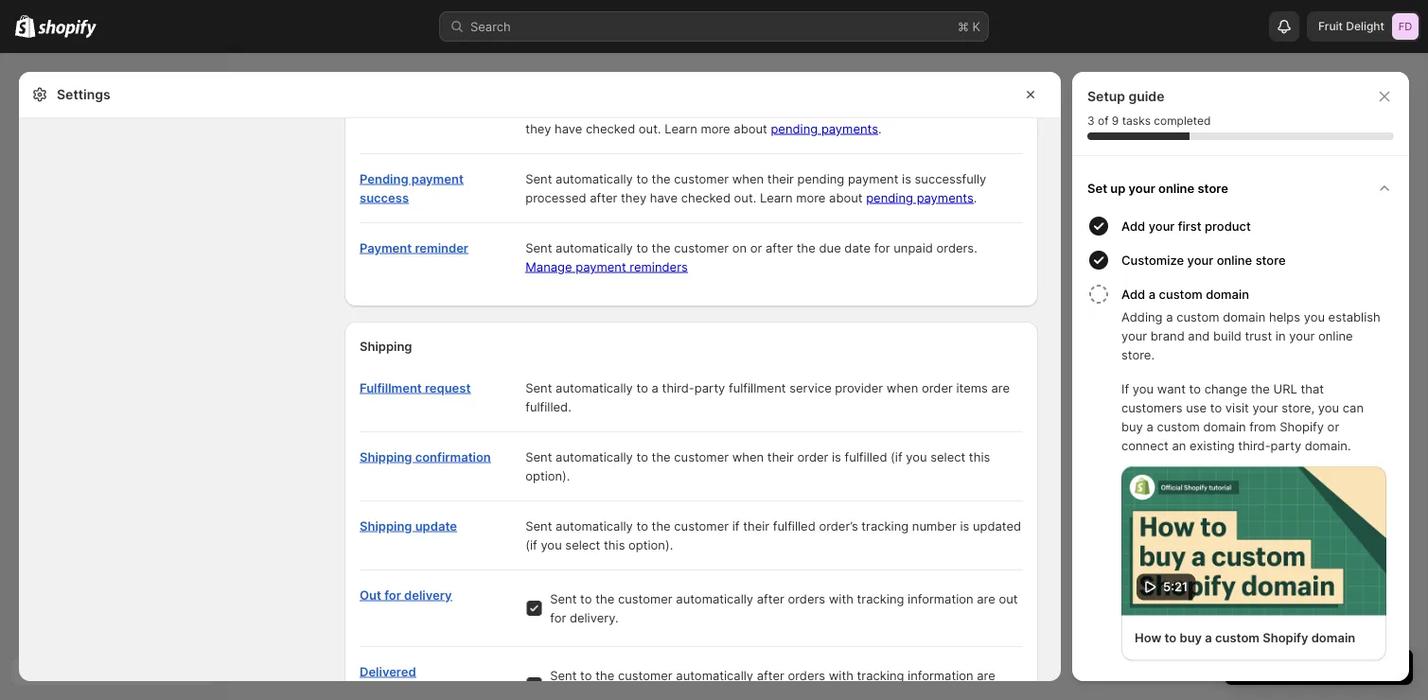 Task type: vqa. For each thing, say whether or not it's contained in the screenshot.
E.G. SUMMER COLLECTION, UNDER $100, STAFF PICKS text box
no



Task type: locate. For each thing, give the bounding box(es) containing it.
orders down "sent automatically to the customer if their fulfilled order's tracking number is updated (if you select this option)."
[[788, 592, 825, 606]]

or inside sent automatically to the customer on or after the due date for unpaid orders. manage payment reminders
[[750, 240, 762, 255]]

processed
[[928, 102, 989, 117], [526, 190, 586, 205]]

learn for if
[[665, 121, 697, 136]]

pending payments . down successfully
[[866, 190, 977, 205]]

option). inside "sent automatically to the customer if their fulfilled order's tracking number is updated (if you select this option)."
[[629, 538, 673, 552]]

1 vertical spatial if
[[732, 519, 740, 533]]

processed up manage on the top of the page
[[526, 190, 586, 205]]

0 horizontal spatial .
[[878, 121, 882, 136]]

0 vertical spatial store
[[1198, 181, 1228, 195]]

after left 3 at the top of page
[[992, 102, 1020, 117]]

online down establish
[[1318, 328, 1353, 343]]

customer for fulfilled
[[674, 450, 729, 464]]

are inside sent automatically to a third-party fulfillment service provider when order items are fulfilled.
[[991, 380, 1010, 395]]

to inside sent to the customer automatically after orders with tracking information are delivered.
[[580, 668, 592, 683]]

use
[[1186, 400, 1207, 415]]

fulfilled left order's
[[773, 519, 816, 533]]

shopify
[[1280, 419, 1324, 434], [1263, 631, 1308, 646]]

third- left the fulfillment
[[662, 380, 695, 395]]

1 vertical spatial option).
[[629, 538, 673, 552]]

1 vertical spatial store
[[1256, 253, 1286, 267]]

0 vertical spatial about
[[734, 121, 767, 136]]

checked inside sent automatically to the customer when their pending payment is successfully processed after they have checked out. learn more about
[[681, 190, 731, 205]]

buy inside if you want to change the url that customers use to visit your store, you can buy a custom domain from shopify or connect an existing third-party domain.
[[1122, 419, 1143, 434]]

more inside sent automatically to the customer if their pending payment can't be processed after they have checked out. learn more about
[[701, 121, 730, 136]]

1 vertical spatial when
[[887, 380, 918, 395]]

customer inside sent to the customer automatically after orders with tracking information are out for delivery.
[[618, 592, 673, 606]]

pending payments link
[[771, 121, 878, 136], [866, 190, 974, 205]]

payment right manage on the top of the page
[[576, 259, 626, 274]]

in
[[1276, 328, 1286, 343]]

1 shipping from the top
[[360, 339, 412, 354]]

your right "in"
[[1289, 328, 1315, 343]]

1 horizontal spatial processed
[[928, 102, 989, 117]]

items
[[956, 380, 988, 395]]

1 vertical spatial add
[[1122, 287, 1145, 301]]

0 vertical spatial are
[[991, 380, 1010, 395]]

your up the "from"
[[1253, 400, 1278, 415]]

0 horizontal spatial select
[[565, 538, 600, 552]]

0 horizontal spatial (if
[[526, 538, 537, 552]]

1 horizontal spatial about
[[829, 190, 863, 205]]

. down can't
[[878, 121, 882, 136]]

more for when
[[796, 190, 826, 205]]

1 vertical spatial for
[[384, 588, 401, 602]]

can
[[1343, 400, 1364, 415]]

0 vertical spatial pending payments .
[[771, 121, 882, 136]]

guide
[[1129, 88, 1165, 105]]

1 horizontal spatial out.
[[734, 190, 756, 205]]

order down service
[[797, 450, 829, 464]]

sent inside sent automatically to the customer on or after the due date for unpaid orders. manage payment reminders
[[526, 240, 552, 255]]

. for be
[[878, 121, 882, 136]]

customer for can't
[[674, 102, 729, 117]]

1 horizontal spatial (if
[[891, 450, 903, 464]]

1 horizontal spatial or
[[1328, 419, 1339, 434]]

after down sent to the customer automatically after orders with tracking information are out for delivery.
[[757, 668, 784, 683]]

tracking inside sent to the customer automatically after orders with tracking information are delivered.
[[857, 668, 904, 683]]

0 vertical spatial party
[[695, 380, 725, 395]]

set up your online store
[[1088, 181, 1228, 195]]

orders
[[788, 592, 825, 606], [788, 668, 825, 683]]

1 if from the top
[[732, 102, 740, 117]]

payment reminder link
[[360, 240, 469, 255]]

with inside sent to the customer automatically after orders with tracking information are out for delivery.
[[829, 592, 854, 606]]

1 horizontal spatial order
[[922, 380, 953, 395]]

0 vertical spatial if
[[732, 102, 740, 117]]

order left items
[[922, 380, 953, 395]]

1 horizontal spatial store
[[1256, 253, 1286, 267]]

about up sent automatically to the customer when their pending payment is successfully processed after they have checked out. learn more about
[[734, 121, 767, 136]]

1 horizontal spatial .
[[974, 190, 977, 205]]

3 shipping from the top
[[360, 519, 412, 533]]

this up "delivery."
[[604, 538, 625, 552]]

1 vertical spatial third-
[[1238, 438, 1271, 453]]

fulfilled
[[845, 450, 887, 464], [773, 519, 816, 533]]

shipping for shipping update
[[360, 519, 412, 533]]

settings
[[57, 87, 110, 103]]

0 vertical spatial shopify
[[1280, 419, 1324, 434]]

1 horizontal spatial shopify image
[[38, 19, 97, 38]]

automatically inside "sent automatically to the customer if their fulfilled order's tracking number is updated (if you select this option)."
[[556, 519, 633, 533]]

out. for when
[[734, 190, 756, 205]]

1 horizontal spatial third-
[[1238, 438, 1271, 453]]

add your first product
[[1122, 219, 1251, 233]]

2 shipping from the top
[[360, 450, 412, 464]]

their down sent automatically to a third-party fulfillment service provider when order items are fulfilled.
[[767, 450, 794, 464]]

first
[[1178, 219, 1202, 233]]

custom up an
[[1157, 419, 1200, 434]]

change
[[1205, 381, 1248, 396]]

0 horizontal spatial more
[[701, 121, 730, 136]]

automatically for sent automatically to the customer if their fulfilled order's tracking number is updated (if you select this option).
[[556, 519, 633, 533]]

1 vertical spatial they
[[621, 190, 647, 205]]

if
[[1122, 381, 1129, 396]]

if down 'sent automatically to the customer when their order is fulfilled (if you select this option).'
[[732, 519, 740, 533]]

0 vertical spatial select
[[931, 450, 966, 464]]

the inside sent automatically to the customer if their pending payment can't be processed after they have checked out. learn more about
[[652, 102, 671, 117]]

pending payments link down successfully
[[866, 190, 974, 205]]

2 vertical spatial are
[[977, 668, 995, 683]]

sent inside 'sent automatically to the customer when their order is fulfilled (if you select this option).'
[[526, 450, 552, 464]]

third- inside sent automatically to a third-party fulfillment service provider when order items are fulfilled.
[[662, 380, 695, 395]]

is right "number"
[[960, 519, 970, 533]]

1 horizontal spatial have
[[650, 190, 678, 205]]

visit
[[1226, 400, 1249, 415]]

automatically for sent automatically to the customer on or after the due date for unpaid orders. manage payment reminders
[[556, 240, 633, 255]]

when inside sent automatically to the customer when their pending payment is successfully processed after they have checked out. learn more about
[[732, 171, 764, 186]]

the inside sent to the customer automatically after orders with tracking information are delivered.
[[595, 668, 615, 683]]

add for add a custom domain
[[1122, 287, 1145, 301]]

are
[[991, 380, 1010, 395], [977, 592, 995, 606], [977, 668, 995, 683]]

customer for due
[[674, 240, 729, 255]]

1 with from the top
[[829, 592, 854, 606]]

payment up date
[[848, 171, 899, 186]]

1 horizontal spatial more
[[796, 190, 826, 205]]

to inside sent automatically to a third-party fulfillment service provider when order items are fulfilled.
[[636, 380, 648, 395]]

0 horizontal spatial is
[[832, 450, 841, 464]]

when for pending
[[732, 171, 764, 186]]

fulfilled inside "sent automatically to the customer if their fulfilled order's tracking number is updated (if you select this option)."
[[773, 519, 816, 533]]

processed for sent automatically to the customer if their pending payment can't be processed after they have checked out. learn more about
[[928, 102, 989, 117]]

. for successfully
[[974, 190, 977, 205]]

0 horizontal spatial party
[[695, 380, 725, 395]]

third-
[[662, 380, 695, 395], [1238, 438, 1271, 453]]

1 horizontal spatial online
[[1217, 253, 1252, 267]]

fruit delight
[[1318, 19, 1385, 33]]

from
[[1250, 419, 1276, 434]]

out. inside sent automatically to the customer if their pending payment can't be processed after they have checked out. learn more about
[[639, 121, 661, 136]]

1 vertical spatial orders
[[788, 668, 825, 683]]

sent for sent automatically to a third-party fulfillment service provider when order items are fulfilled.
[[526, 380, 552, 395]]

shipping up fulfillment
[[360, 339, 412, 354]]

1 orders from the top
[[788, 592, 825, 606]]

1 vertical spatial with
[[829, 668, 854, 683]]

customer inside sent automatically to the customer when their pending payment is successfully processed after they have checked out. learn more about
[[674, 171, 729, 186]]

mark add a custom domain as done image
[[1088, 283, 1110, 306]]

0 vertical spatial with
[[829, 592, 854, 606]]

0 vertical spatial learn
[[665, 121, 697, 136]]

2 add from the top
[[1122, 287, 1145, 301]]

their inside 'sent automatically to the customer when their order is fulfilled (if you select this option).'
[[767, 450, 794, 464]]

1 horizontal spatial select
[[931, 450, 966, 464]]

1 vertical spatial pending payments .
[[866, 190, 977, 205]]

sent inside sent automatically to a third-party fulfillment service provider when order items are fulfilled.
[[526, 380, 552, 395]]

2 if from the top
[[732, 519, 740, 533]]

party left the fulfillment
[[695, 380, 725, 395]]

with for sent to the customer automatically after orders with tracking information are delivered.
[[829, 668, 854, 683]]

their for tracking
[[743, 519, 770, 533]]

customer inside sent automatically to the customer if their pending payment can't be processed after they have checked out. learn more about
[[674, 102, 729, 117]]

about up date
[[829, 190, 863, 205]]

for right date
[[874, 240, 890, 255]]

for
[[874, 240, 890, 255], [384, 588, 401, 602], [550, 610, 566, 625]]

0 vertical spatial .
[[878, 121, 882, 136]]

0 vertical spatial (if
[[891, 450, 903, 464]]

orders for out
[[788, 592, 825, 606]]

0 vertical spatial have
[[555, 121, 582, 136]]

their for fulfilled
[[767, 450, 794, 464]]

the inside 'sent automatically to the customer when their order is fulfilled (if you select this option).'
[[652, 450, 671, 464]]

third- down the "from"
[[1238, 438, 1271, 453]]

(if
[[891, 450, 903, 464], [526, 538, 537, 552]]

about for if
[[734, 121, 767, 136]]

your inside button
[[1129, 181, 1155, 195]]

if for fulfilled
[[732, 519, 740, 533]]

your right up
[[1129, 181, 1155, 195]]

0 vertical spatial buy
[[1122, 419, 1143, 434]]

have
[[555, 121, 582, 136], [650, 190, 678, 205]]

of
[[1098, 114, 1109, 128]]

more up due
[[796, 190, 826, 205]]

or up domain.
[[1328, 419, 1339, 434]]

your up store.
[[1122, 328, 1147, 343]]

is left successfully
[[902, 171, 911, 186]]

with inside sent to the customer automatically after orders with tracking information are delivered.
[[829, 668, 854, 683]]

with down sent to the customer automatically after orders with tracking information are out for delivery.
[[829, 668, 854, 683]]

have inside sent automatically to the customer when their pending payment is successfully processed after they have checked out. learn more about
[[650, 190, 678, 205]]

customer inside 'sent automatically to the customer when their order is fulfilled (if you select this option).'
[[674, 450, 729, 464]]

0 vertical spatial they
[[526, 121, 551, 136]]

sent automatically to a third-party fulfillment service provider when order items are fulfilled.
[[526, 380, 1010, 414]]

is up order's
[[832, 450, 841, 464]]

1 vertical spatial shipping
[[360, 450, 412, 464]]

after up manage payment reminders link
[[590, 190, 617, 205]]

and
[[1188, 328, 1210, 343]]

customer inside sent automatically to the customer on or after the due date for unpaid orders. manage payment reminders
[[674, 240, 729, 255]]

select up "delivery."
[[565, 538, 600, 552]]

more inside sent automatically to the customer when their pending payment is successfully processed after they have checked out. learn more about
[[796, 190, 826, 205]]

add inside add a custom domain button
[[1122, 287, 1145, 301]]

when for service
[[732, 450, 764, 464]]

party down the "from"
[[1271, 438, 1302, 453]]

1 vertical spatial (if
[[526, 538, 537, 552]]

about inside sent automatically to the customer when their pending payment is successfully processed after they have checked out. learn more about
[[829, 190, 863, 205]]

1 horizontal spatial is
[[902, 171, 911, 186]]

learn
[[665, 121, 697, 136], [760, 190, 793, 205]]

0 vertical spatial option).
[[526, 469, 570, 483]]

setup guide
[[1088, 88, 1165, 105]]

sent
[[526, 102, 552, 117], [526, 171, 552, 186], [526, 240, 552, 255], [526, 380, 552, 395], [526, 450, 552, 464], [526, 519, 552, 533], [550, 592, 577, 606], [550, 668, 577, 683]]

are for sent to the customer automatically after orders with tracking information are out for delivery.
[[977, 592, 995, 606]]

payment right pending
[[411, 171, 464, 186]]

their down 'sent automatically to the customer when their order is fulfilled (if you select this option).'
[[743, 519, 770, 533]]

fulfilled down provider
[[845, 450, 887, 464]]

the inside sent automatically to the customer when their pending payment is successfully processed after they have checked out. learn more about
[[652, 171, 671, 186]]

after down "sent automatically to the customer if their fulfilled order's tracking number is updated (if you select this option)."
[[757, 592, 784, 606]]

after
[[992, 102, 1020, 117], [590, 190, 617, 205], [766, 240, 793, 255], [757, 592, 784, 606], [757, 668, 784, 683]]

with down order's
[[829, 592, 854, 606]]

1 horizontal spatial fulfilled
[[845, 450, 887, 464]]

if inside sent automatically to the customer if their pending payment can't be processed after they have checked out. learn more about
[[732, 102, 740, 117]]

0 horizontal spatial learn
[[665, 121, 697, 136]]

customer for is
[[674, 171, 729, 186]]

online down product
[[1217, 253, 1252, 267]]

tracking inside sent to the customer automatically after orders with tracking information are out for delivery.
[[857, 592, 904, 606]]

shipping update
[[360, 519, 457, 533]]

pending
[[773, 102, 820, 117], [771, 121, 818, 136], [797, 171, 845, 186], [866, 190, 913, 205]]

2 horizontal spatial is
[[960, 519, 970, 533]]

orders down sent to the customer automatically after orders with tracking information are out for delivery.
[[788, 668, 825, 683]]

sent for sent automatically to the customer if their pending payment can't be processed after they have checked out. learn more about
[[526, 102, 552, 117]]

1 horizontal spatial payments
[[917, 190, 974, 205]]

payments for is
[[917, 190, 974, 205]]

2 information from the top
[[908, 668, 974, 683]]

0 vertical spatial pending payments link
[[771, 121, 878, 136]]

2 vertical spatial online
[[1318, 328, 1353, 343]]

their up sent automatically to the customer when their pending payment is successfully processed after they have checked out. learn more about
[[743, 102, 770, 117]]

request
[[425, 380, 471, 395]]

adding a custom domain helps you establish your brand and build trust in your online store.
[[1122, 310, 1381, 362]]

1 vertical spatial payments
[[917, 190, 974, 205]]

shipping
[[360, 339, 412, 354], [360, 450, 412, 464], [360, 519, 412, 533]]

0 horizontal spatial checked
[[586, 121, 635, 136]]

with for sent to the customer automatically after orders with tracking information are out for delivery.
[[829, 592, 854, 606]]

add up the customize
[[1122, 219, 1145, 233]]

fulfilled inside 'sent automatically to the customer when their order is fulfilled (if you select this option).'
[[845, 450, 887, 464]]

they for sent automatically to the customer if their pending payment can't be processed after they have checked out. learn more about
[[526, 121, 551, 136]]

1 horizontal spatial buy
[[1180, 631, 1202, 646]]

payment left can't
[[824, 102, 874, 117]]

1 vertical spatial order
[[797, 450, 829, 464]]

store up product
[[1198, 181, 1228, 195]]

to
[[636, 102, 648, 117], [636, 171, 648, 186], [636, 240, 648, 255], [636, 380, 648, 395], [1189, 381, 1201, 396], [1210, 400, 1222, 415], [636, 450, 648, 464], [636, 519, 648, 533], [580, 592, 592, 606], [1165, 631, 1177, 646], [580, 668, 592, 683]]

their for can't
[[743, 102, 770, 117]]

1 horizontal spatial for
[[550, 610, 566, 625]]

update
[[415, 519, 457, 533]]

1 vertical spatial pending payments link
[[866, 190, 974, 205]]

sent inside sent automatically to the customer if their pending payment can't be processed after they have checked out. learn more about
[[526, 102, 552, 117]]

0 horizontal spatial store
[[1198, 181, 1228, 195]]

1 vertical spatial buy
[[1180, 631, 1202, 646]]

buy up the connect
[[1122, 419, 1143, 434]]

information
[[908, 592, 974, 606], [908, 668, 974, 683]]

shipping left confirmation
[[360, 450, 412, 464]]

1 vertical spatial .
[[974, 190, 977, 205]]

1 horizontal spatial learn
[[760, 190, 793, 205]]

if up sent automatically to the customer when their pending payment is successfully processed after they have checked out. learn more about
[[732, 102, 740, 117]]

reminder
[[415, 240, 469, 255]]

0 vertical spatial more
[[701, 121, 730, 136]]

. down successfully
[[974, 190, 977, 205]]

they inside sent automatically to the customer if their pending payment can't be processed after they have checked out. learn more about
[[526, 121, 551, 136]]

payments down successfully
[[917, 190, 974, 205]]

1 vertical spatial party
[[1271, 438, 1302, 453]]

processed inside sent automatically to the customer if their pending payment can't be processed after they have checked out. learn more about
[[928, 102, 989, 117]]

information inside sent to the customer automatically after orders with tracking information are out for delivery.
[[908, 592, 974, 606]]

1 vertical spatial online
[[1217, 253, 1252, 267]]

1 vertical spatial processed
[[526, 190, 586, 205]]

store up add a custom domain button
[[1256, 253, 1286, 267]]

for left "delivery."
[[550, 610, 566, 625]]

shipping left update
[[360, 519, 412, 533]]

add a custom domain button
[[1122, 277, 1402, 308]]

a
[[1149, 287, 1156, 301], [1166, 310, 1173, 324], [652, 380, 659, 395], [1147, 419, 1154, 434], [1205, 631, 1212, 646]]

sent inside sent automatically to the customer when their pending payment is successfully processed after they have checked out. learn more about
[[526, 171, 552, 186]]

information inside sent to the customer automatically after orders with tracking information are delivered.
[[908, 668, 974, 683]]

0 vertical spatial orders
[[788, 592, 825, 606]]

party
[[695, 380, 725, 395], [1271, 438, 1302, 453]]

payment inside sent automatically to the customer when their pending payment is successfully processed after they have checked out. learn more about
[[848, 171, 899, 186]]

3 of 9 tasks completed
[[1088, 114, 1211, 128]]

0 vertical spatial add
[[1122, 219, 1145, 233]]

online
[[1159, 181, 1195, 195], [1217, 253, 1252, 267], [1318, 328, 1353, 343]]

settings dialog
[[19, 0, 1061, 700]]

⌘
[[958, 19, 969, 34]]

2 with from the top
[[829, 668, 854, 683]]

domain
[[1206, 287, 1249, 301], [1223, 310, 1266, 324], [1203, 419, 1246, 434], [1312, 631, 1356, 646]]

setup guide dialog
[[1072, 72, 1409, 700]]

0 horizontal spatial option).
[[526, 469, 570, 483]]

buy
[[1122, 419, 1143, 434], [1180, 631, 1202, 646]]

your
[[1129, 181, 1155, 195], [1149, 219, 1175, 233], [1187, 253, 1214, 267], [1122, 328, 1147, 343], [1289, 328, 1315, 343], [1253, 400, 1278, 415]]

they inside sent automatically to the customer when their pending payment is successfully processed after they have checked out. learn more about
[[621, 190, 647, 205]]

1 vertical spatial are
[[977, 592, 995, 606]]

this down items
[[969, 450, 990, 464]]

0 vertical spatial shipping
[[360, 339, 412, 354]]

after right on
[[766, 240, 793, 255]]

0 vertical spatial order
[[922, 380, 953, 395]]

pending payments link down can't
[[771, 121, 878, 136]]

checked inside sent automatically to the customer if their pending payment can't be processed after they have checked out. learn more about
[[586, 121, 635, 136]]

buy right how
[[1180, 631, 1202, 646]]

0 horizontal spatial third-
[[662, 380, 695, 395]]

if inside "sent automatically to the customer if their fulfilled order's tracking number is updated (if you select this option)."
[[732, 519, 740, 533]]

1 vertical spatial or
[[1328, 419, 1339, 434]]

orders for delivered.
[[788, 668, 825, 683]]

sent automatically to the customer when their order is fulfilled (if you select this option).
[[526, 450, 990, 483]]

1 information from the top
[[908, 592, 974, 606]]

processed for sent automatically to the customer when their pending payment is successfully processed after they have checked out. learn more about
[[526, 190, 586, 205]]

orders inside sent to the customer automatically after orders with tracking information are out for delivery.
[[788, 592, 825, 606]]

payments down can't
[[821, 121, 878, 136]]

0 horizontal spatial order
[[797, 450, 829, 464]]

0 horizontal spatial fulfilled
[[773, 519, 816, 533]]

service
[[789, 380, 832, 395]]

1 vertical spatial about
[[829, 190, 863, 205]]

search
[[470, 19, 511, 34]]

the
[[652, 102, 671, 117], [652, 171, 671, 186], [652, 240, 671, 255], [797, 240, 816, 255], [1251, 381, 1270, 396], [652, 450, 671, 464], [652, 519, 671, 533], [595, 592, 615, 606], [595, 668, 615, 683]]

they
[[526, 121, 551, 136], [621, 190, 647, 205]]

checked
[[586, 121, 635, 136], [681, 190, 731, 205]]

their for is
[[767, 171, 794, 186]]

option). inside 'sent automatically to the customer when their order is fulfilled (if you select this option).'
[[526, 469, 570, 483]]

automatically for sent automatically to a third-party fulfillment service provider when order items are fulfilled.
[[556, 380, 633, 395]]

for right 'out'
[[384, 588, 401, 602]]

url
[[1273, 381, 1297, 396]]

0 vertical spatial fulfilled
[[845, 450, 887, 464]]

0 vertical spatial checked
[[586, 121, 635, 136]]

processed inside sent automatically to the customer when their pending payment is successfully processed after they have checked out. learn more about
[[526, 190, 586, 205]]

3
[[1088, 114, 1095, 128]]

party inside sent automatically to a third-party fulfillment service provider when order items are fulfilled.
[[695, 380, 725, 395]]

1 horizontal spatial this
[[969, 450, 990, 464]]

domain inside adding a custom domain helps you establish your brand and build trust in your online store.
[[1223, 310, 1266, 324]]

select up "number"
[[931, 450, 966, 464]]

automatically inside 'sent automatically to the customer when their order is fulfilled (if you select this option).'
[[556, 450, 633, 464]]

automatically inside sent automatically to the customer on or after the due date for unpaid orders. manage payment reminders
[[556, 240, 633, 255]]

2 horizontal spatial for
[[874, 240, 890, 255]]

when inside 'sent automatically to the customer when their order is fulfilled (if you select this option).'
[[732, 450, 764, 464]]

store inside set up your online store button
[[1198, 181, 1228, 195]]

their down sent automatically to the customer if their pending payment can't be processed after they have checked out. learn more about
[[767, 171, 794, 186]]

shopify image
[[15, 15, 35, 38], [38, 19, 97, 38]]

you
[[1304, 310, 1325, 324], [1133, 381, 1154, 396], [1318, 400, 1339, 415], [906, 450, 927, 464], [541, 538, 562, 552]]

1 vertical spatial have
[[650, 190, 678, 205]]

shipping confirmation link
[[360, 450, 491, 464]]

pending payments . down can't
[[771, 121, 882, 136]]

with
[[829, 592, 854, 606], [829, 668, 854, 683]]

more up sent automatically to the customer when their pending payment is successfully processed after they have checked out. learn more about
[[701, 121, 730, 136]]

0 horizontal spatial online
[[1159, 181, 1195, 195]]

add
[[1122, 219, 1145, 233], [1122, 287, 1145, 301]]

online inside button
[[1159, 181, 1195, 195]]

sent inside sent to the customer automatically after orders with tracking information are delivered.
[[550, 668, 577, 683]]

0 vertical spatial information
[[908, 592, 974, 606]]

or right on
[[750, 240, 762, 255]]

pending payments . for can't
[[771, 121, 882, 136]]

when down sent automatically to the customer if their pending payment can't be processed after they have checked out. learn more about
[[732, 171, 764, 186]]

2 vertical spatial for
[[550, 610, 566, 625]]

add inside add your first product button
[[1122, 219, 1145, 233]]

0 vertical spatial when
[[732, 171, 764, 186]]

they for sent automatically to the customer when their pending payment is successfully processed after they have checked out. learn more about
[[621, 190, 647, 205]]

about
[[734, 121, 767, 136], [829, 190, 863, 205]]

their inside sent automatically to the customer when their pending payment is successfully processed after they have checked out. learn more about
[[767, 171, 794, 186]]

0 vertical spatial processed
[[928, 102, 989, 117]]

when right provider
[[887, 380, 918, 395]]

sent inside "sent automatically to the customer if their fulfilled order's tracking number is updated (if you select this option)."
[[526, 519, 552, 533]]

processed right be
[[928, 102, 989, 117]]

1 vertical spatial fulfilled
[[773, 519, 816, 533]]

0 horizontal spatial out.
[[639, 121, 661, 136]]

pending payments link for can't
[[771, 121, 878, 136]]

this
[[969, 450, 990, 464], [604, 538, 625, 552]]

out
[[999, 592, 1018, 606]]

out.
[[639, 121, 661, 136], [734, 190, 756, 205]]

custom up and
[[1177, 310, 1220, 324]]

online up add your first product
[[1159, 181, 1195, 195]]

1 add from the top
[[1122, 219, 1145, 233]]

custom down the customize your online store
[[1159, 287, 1203, 301]]

how
[[1135, 631, 1162, 646]]

5:21
[[1163, 580, 1188, 594]]

domain.
[[1305, 438, 1351, 453]]

option).
[[526, 469, 570, 483], [629, 538, 673, 552]]

0 horizontal spatial about
[[734, 121, 767, 136]]

sent automatically to the customer on or after the due date for unpaid orders. manage payment reminders
[[526, 240, 977, 274]]

2 orders from the top
[[788, 668, 825, 683]]

0 vertical spatial this
[[969, 450, 990, 464]]

add up 'adding'
[[1122, 287, 1145, 301]]

1 vertical spatial learn
[[760, 190, 793, 205]]

this inside "sent automatically to the customer if their fulfilled order's tracking number is updated (if you select this option)."
[[604, 538, 625, 552]]

when down sent automatically to a third-party fulfillment service provider when order items are fulfilled.
[[732, 450, 764, 464]]

is inside 'sent automatically to the customer when their order is fulfilled (if you select this option).'
[[832, 450, 841, 464]]



Task type: describe. For each thing, give the bounding box(es) containing it.
customer for tracking
[[674, 519, 729, 533]]

a inside adding a custom domain helps you establish your brand and build trust in your online store.
[[1166, 310, 1173, 324]]

your inside if you want to change the url that customers use to visit your store, you can buy a custom domain from shopify or connect an existing third-party domain.
[[1253, 400, 1278, 415]]

delivered link
[[360, 664, 416, 679]]

payment inside pending payment success
[[411, 171, 464, 186]]

how to buy a custom shopify domain
[[1135, 631, 1356, 646]]

order inside sent automatically to a third-party fulfillment service provider when order items are fulfilled.
[[922, 380, 953, 395]]

k
[[973, 19, 981, 34]]

existing
[[1190, 438, 1235, 453]]

manage payment reminders link
[[526, 259, 688, 274]]

due
[[819, 240, 841, 255]]

the inside "sent automatically to the customer if their fulfilled order's tracking number is updated (if you select this option)."
[[652, 519, 671, 533]]

sent for sent automatically to the customer when their pending payment is successfully processed after they have checked out. learn more about
[[526, 171, 552, 186]]

on
[[732, 240, 747, 255]]

after inside sent automatically to the customer if their pending payment can't be processed after they have checked out. learn more about
[[992, 102, 1020, 117]]

you inside adding a custom domain helps you establish your brand and build trust in your online store.
[[1304, 310, 1325, 324]]

1 vertical spatial shopify
[[1263, 631, 1308, 646]]

establish
[[1329, 310, 1381, 324]]

pending payments link for is
[[866, 190, 974, 205]]

set
[[1088, 181, 1107, 195]]

to inside 'sent automatically to the customer when their order is fulfilled (if you select this option).'
[[636, 450, 648, 464]]

custom right how
[[1215, 631, 1260, 646]]

domain inside button
[[1206, 287, 1249, 301]]

add your first product button
[[1122, 209, 1402, 243]]

when inside sent automatically to a third-party fulfillment service provider when order items are fulfilled.
[[887, 380, 918, 395]]

that
[[1301, 381, 1324, 396]]

more for if
[[701, 121, 730, 136]]

build
[[1213, 328, 1242, 343]]

delivery.
[[570, 610, 619, 625]]

select inside "sent automatically to the customer if their fulfilled order's tracking number is updated (if you select this option)."
[[565, 538, 600, 552]]

pending payment success link
[[360, 171, 464, 205]]

shipping for shipping
[[360, 339, 412, 354]]

adding
[[1122, 310, 1163, 324]]

0 horizontal spatial for
[[384, 588, 401, 602]]

online inside adding a custom domain helps you establish your brand and build trust in your online store.
[[1318, 328, 1353, 343]]

successfully
[[915, 171, 986, 186]]

your down 'first'
[[1187, 253, 1214, 267]]

a inside button
[[1149, 287, 1156, 301]]

after inside sent to the customer automatically after orders with tracking information are out for delivery.
[[757, 592, 784, 606]]

custom inside if you want to change the url that customers use to visit your store, you can buy a custom domain from shopify or connect an existing third-party domain.
[[1157, 419, 1200, 434]]

order's
[[819, 519, 858, 533]]

a inside sent automatically to a third-party fulfillment service provider when order items are fulfilled.
[[652, 380, 659, 395]]

have for sent automatically to the customer if their pending payment can't be processed after they have checked out. learn more about
[[555, 121, 582, 136]]

delivered.
[[550, 687, 607, 700]]

shipping confirmation
[[360, 450, 491, 464]]

you inside "sent automatically to the customer if their fulfilled order's tracking number is updated (if you select this option)."
[[541, 538, 562, 552]]

order inside 'sent automatically to the customer when their order is fulfilled (if you select this option).'
[[797, 450, 829, 464]]

checked for when
[[681, 190, 731, 205]]

sent to the customer automatically after orders with tracking information are out for delivery.
[[550, 592, 1018, 625]]

orders.
[[937, 240, 977, 255]]

5:21 button
[[1122, 467, 1387, 616]]

checked for if
[[586, 121, 635, 136]]

custom inside adding a custom domain helps you establish your brand and build trust in your online store.
[[1177, 310, 1220, 324]]

sent for sent automatically to the customer when their order is fulfilled (if you select this option).
[[526, 450, 552, 464]]

your left 'first'
[[1149, 219, 1175, 233]]

payments for can't
[[821, 121, 878, 136]]

sent automatically to the customer when their pending payment is successfully processed after they have checked out. learn more about
[[526, 171, 986, 205]]

add a custom domain
[[1122, 287, 1249, 301]]

after inside sent automatically to the customer on or after the due date for unpaid orders. manage payment reminders
[[766, 240, 793, 255]]

unpaid
[[894, 240, 933, 255]]

pending payment success
[[360, 171, 464, 205]]

fulfillment request
[[360, 380, 471, 395]]

a inside if you want to change the url that customers use to visit your store, you can buy a custom domain from shopify or connect an existing third-party domain.
[[1147, 419, 1154, 434]]

tracking for sent to the customer automatically after orders with tracking information are out for delivery.
[[857, 592, 904, 606]]

if you want to change the url that customers use to visit your store, you can buy a custom domain from shopify or connect an existing third-party domain.
[[1122, 381, 1364, 453]]

for inside sent automatically to the customer on or after the due date for unpaid orders. manage payment reminders
[[874, 240, 890, 255]]

store.
[[1122, 347, 1155, 362]]

fulfillment
[[729, 380, 786, 395]]

sent for sent automatically to the customer if their fulfilled order's tracking number is updated (if you select this option).
[[526, 519, 552, 533]]

updated
[[973, 519, 1021, 533]]

customize
[[1122, 253, 1184, 267]]

shopify inside if you want to change the url that customers use to visit your store, you can buy a custom domain from shopify or connect an existing third-party domain.
[[1280, 419, 1324, 434]]

⌘ k
[[958, 19, 981, 34]]

pending inside sent automatically to the customer when their pending payment is successfully processed after they have checked out. learn more about
[[797, 171, 845, 186]]

customer inside sent to the customer automatically after orders with tracking information are delivered.
[[618, 668, 673, 683]]

confirmation
[[415, 450, 491, 464]]

to inside sent to the customer automatically after orders with tracking information are out for delivery.
[[580, 592, 592, 606]]

to inside sent automatically to the customer on or after the due date for unpaid orders. manage payment reminders
[[636, 240, 648, 255]]

automatically inside sent to the customer automatically after orders with tracking information are out for delivery.
[[676, 592, 753, 606]]

automatically for sent automatically to the customer when their pending payment is successfully processed after they have checked out. learn more about
[[556, 171, 633, 186]]

tasks
[[1122, 114, 1151, 128]]

connect
[[1122, 438, 1169, 453]]

automatically for sent automatically to the customer if their pending payment can't be processed after they have checked out. learn more about
[[556, 102, 633, 117]]

up
[[1111, 181, 1126, 195]]

product
[[1205, 219, 1251, 233]]

the inside if you want to change the url that customers use to visit your store, you can buy a custom domain from shopify or connect an existing third-party domain.
[[1251, 381, 1270, 396]]

shipping for shipping confirmation
[[360, 450, 412, 464]]

can't
[[878, 102, 906, 117]]

date
[[845, 240, 871, 255]]

sent for sent to the customer automatically after orders with tracking information are out for delivery.
[[550, 592, 577, 606]]

completed
[[1154, 114, 1211, 128]]

store inside customize your online store button
[[1256, 253, 1286, 267]]

payment reminder
[[360, 240, 469, 255]]

add for add your first product
[[1122, 219, 1145, 233]]

payment
[[360, 240, 412, 255]]

delight
[[1346, 19, 1385, 33]]

0 horizontal spatial shopify image
[[15, 15, 35, 38]]

trust
[[1245, 328, 1272, 343]]

after inside sent to the customer automatically after orders with tracking information are delivered.
[[757, 668, 784, 683]]

out for delivery link
[[360, 588, 452, 602]]

set up your online store button
[[1080, 168, 1402, 209]]

setup
[[1088, 88, 1125, 105]]

brand
[[1151, 328, 1185, 343]]

for inside sent to the customer automatically after orders with tracking information are out for delivery.
[[550, 610, 566, 625]]

sent for sent automatically to the customer on or after the due date for unpaid orders. manage payment reminders
[[526, 240, 552, 255]]

payment inside sent automatically to the customer on or after the due date for unpaid orders. manage payment reminders
[[576, 259, 626, 274]]

have for sent automatically to the customer when their pending payment is successfully processed after they have checked out. learn more about
[[650, 190, 678, 205]]

want
[[1157, 381, 1186, 396]]

pending
[[360, 171, 408, 186]]

is inside sent automatically to the customer when their pending payment is successfully processed after they have checked out. learn more about
[[902, 171, 911, 186]]

the inside sent to the customer automatically after orders with tracking information are out for delivery.
[[595, 592, 615, 606]]

pending inside sent automatically to the customer if their pending payment can't be processed after they have checked out. learn more about
[[773, 102, 820, 117]]

if for pending
[[732, 102, 740, 117]]

number
[[912, 519, 957, 533]]

tracking for sent to the customer automatically after orders with tracking information are delivered.
[[857, 668, 904, 683]]

this inside 'sent automatically to the customer when their order is fulfilled (if you select this option).'
[[969, 450, 990, 464]]

sent to the customer automatically after orders with tracking information are delivered.
[[550, 668, 995, 700]]

information for sent to the customer automatically after orders with tracking information are out for delivery.
[[908, 592, 974, 606]]

third- inside if you want to change the url that customers use to visit your store, you can buy a custom domain from shopify or connect an existing third-party domain.
[[1238, 438, 1271, 453]]

delivery
[[404, 588, 452, 602]]

to inside "sent automatically to the customer if their fulfilled order's tracking number is updated (if you select this option)."
[[636, 519, 648, 533]]

sent automatically to the customer if their pending payment can't be processed after they have checked out. learn more about
[[526, 102, 1020, 136]]

sent automatically to the customer if their fulfilled order's tracking number is updated (if you select this option).
[[526, 519, 1021, 552]]

customize your online store
[[1122, 253, 1286, 267]]

pending payments . for is
[[866, 190, 977, 205]]

are for sent to the customer automatically after orders with tracking information are delivered.
[[977, 668, 995, 683]]

fulfilled.
[[526, 399, 571, 414]]

customers
[[1122, 400, 1183, 415]]

helps
[[1269, 310, 1300, 324]]

to inside sent automatically to the customer if their pending payment can't be processed after they have checked out. learn more about
[[636, 102, 648, 117]]

fulfillment
[[360, 380, 422, 395]]

an
[[1172, 438, 1186, 453]]

select inside 'sent automatically to the customer when their order is fulfilled (if you select this option).'
[[931, 450, 966, 464]]

to inside sent automatically to the customer when their pending payment is successfully processed after they have checked out. learn more about
[[636, 171, 648, 186]]

you inside 'sent automatically to the customer when their order is fulfilled (if you select this option).'
[[906, 450, 927, 464]]

after inside sent automatically to the customer when their pending payment is successfully processed after they have checked out. learn more about
[[590, 190, 617, 205]]

add a custom domain element
[[1084, 308, 1402, 700]]

party inside if you want to change the url that customers use to visit your store, you can buy a custom domain from shopify or connect an existing third-party domain.
[[1271, 438, 1302, 453]]

automatically for sent automatically to the customer when their order is fulfilled (if you select this option).
[[556, 450, 633, 464]]

payment inside sent automatically to the customer if their pending payment can't be processed after they have checked out. learn more about
[[824, 102, 874, 117]]

success
[[360, 190, 409, 205]]

automatically inside sent to the customer automatically after orders with tracking information are delivered.
[[676, 668, 753, 683]]

information for sent to the customer automatically after orders with tracking information are delivered.
[[908, 668, 974, 683]]

out for delivery
[[360, 588, 452, 602]]

domain inside if you want to change the url that customers use to visit your store, you can buy a custom domain from shopify or connect an existing third-party domain.
[[1203, 419, 1246, 434]]

sent for sent to the customer automatically after orders with tracking information are delivered.
[[550, 668, 577, 683]]

fulfillment request link
[[360, 380, 471, 395]]

online inside button
[[1217, 253, 1252, 267]]

about for when
[[829, 190, 863, 205]]

custom inside button
[[1159, 287, 1203, 301]]

be
[[909, 102, 924, 117]]

out
[[360, 588, 381, 602]]

(if inside "sent automatically to the customer if their fulfilled order's tracking number is updated (if you select this option)."
[[526, 538, 537, 552]]

is inside "sent automatically to the customer if their fulfilled order's tracking number is updated (if you select this option)."
[[960, 519, 970, 533]]

(if inside 'sent automatically to the customer when their order is fulfilled (if you select this option).'
[[891, 450, 903, 464]]

out. for if
[[639, 121, 661, 136]]

learn for when
[[760, 190, 793, 205]]

fruit
[[1318, 19, 1343, 33]]

store,
[[1282, 400, 1315, 415]]

or inside if you want to change the url that customers use to visit your store, you can buy a custom domain from shopify or connect an existing third-party domain.
[[1328, 419, 1339, 434]]

fruit delight image
[[1392, 13, 1419, 40]]

reminders
[[630, 259, 688, 274]]

tracking inside "sent automatically to the customer if their fulfilled order's tracking number is updated (if you select this option)."
[[862, 519, 909, 533]]



